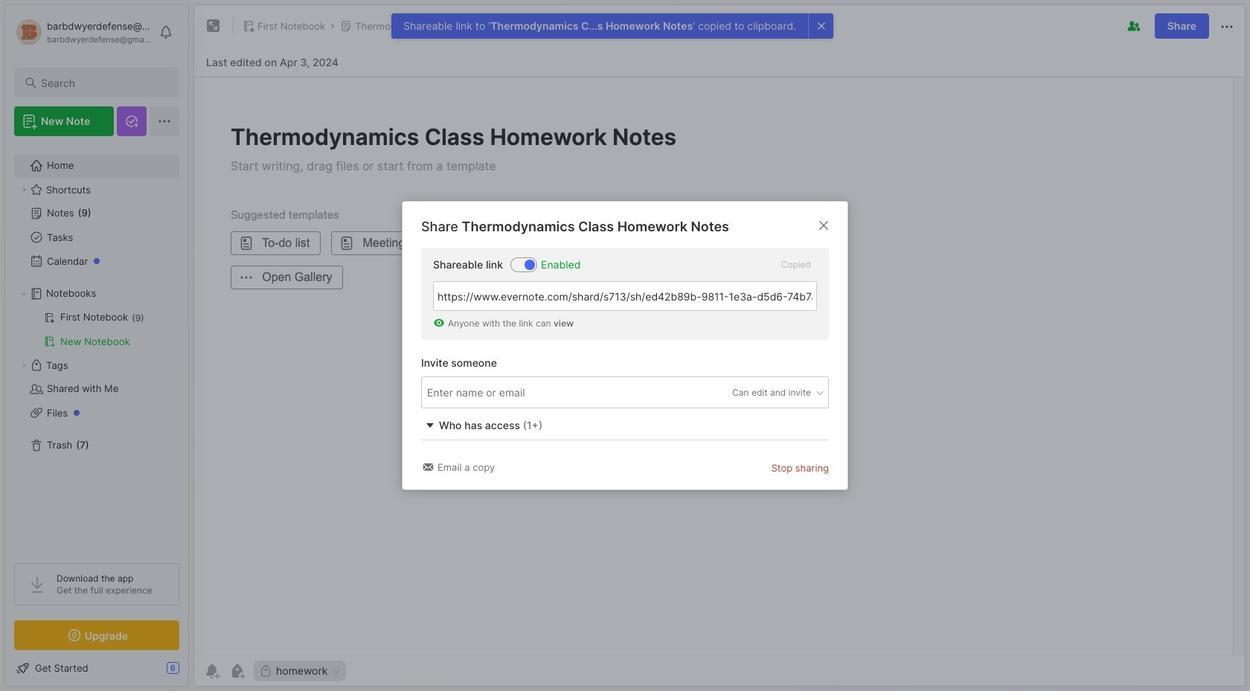 Task type: vqa. For each thing, say whether or not it's contained in the screenshot.
"Main" element at left
yes



Task type: locate. For each thing, give the bounding box(es) containing it.
expand note image
[[205, 17, 223, 35]]

tree
[[5, 145, 188, 550]]

Search text field
[[41, 76, 166, 90]]

group
[[14, 306, 179, 354]]

None search field
[[41, 74, 166, 92]]

note window element
[[194, 4, 1246, 687]]

expand tags image
[[19, 361, 28, 370]]

none search field inside main 'element'
[[41, 74, 166, 92]]

add tag image
[[229, 662, 246, 680]]



Task type: describe. For each thing, give the bounding box(es) containing it.
Shared URL text field
[[433, 281, 817, 311]]

expand notebooks image
[[19, 290, 28, 298]]

shared link switcher image
[[525, 259, 535, 270]]

add a reminder image
[[203, 662, 221, 680]]

Select permission field
[[704, 386, 825, 399]]

main element
[[0, 0, 194, 692]]

tree inside main 'element'
[[5, 145, 188, 550]]

Add tag field
[[426, 385, 604, 401]]

close image
[[815, 217, 833, 234]]

group inside main 'element'
[[14, 306, 179, 354]]

Note Editor text field
[[194, 77, 1245, 656]]



